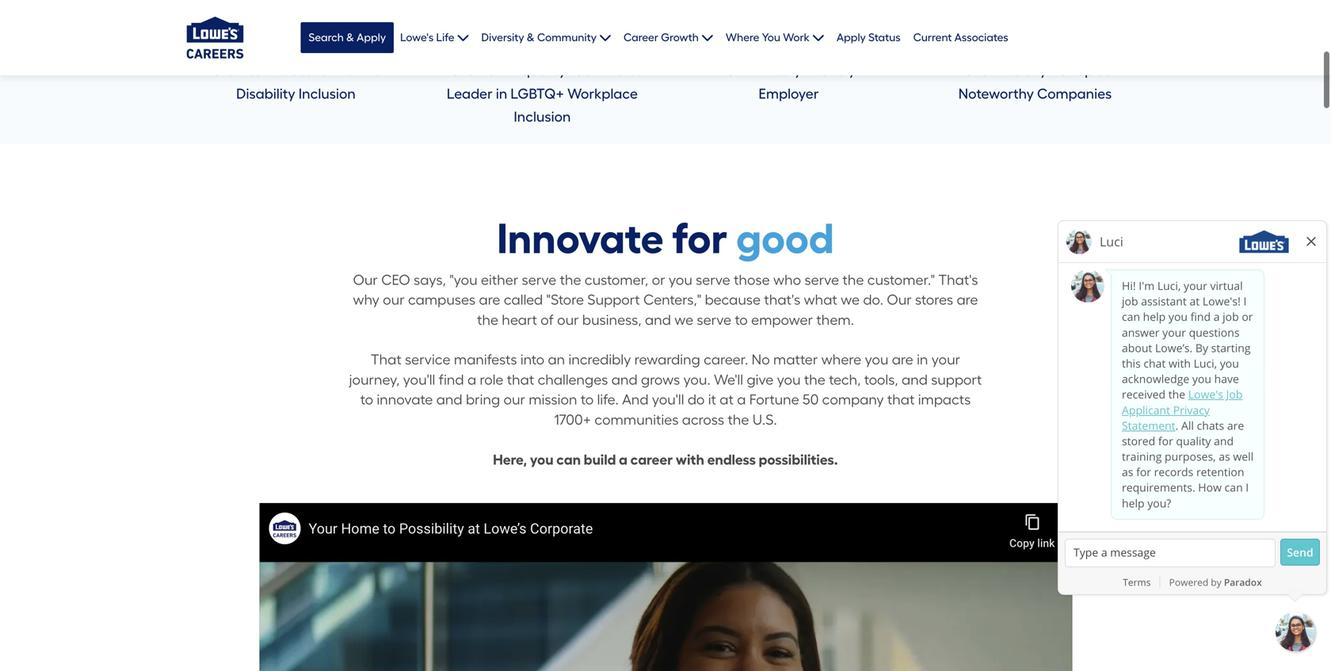 Task type: locate. For each thing, give the bounding box(es) containing it.
a
[[467, 373, 476, 387], [737, 393, 746, 407], [619, 453, 628, 467]]

0 vertical spatial our
[[353, 273, 378, 288]]

1 vertical spatial a
[[737, 393, 746, 407]]

1 horizontal spatial we
[[841, 293, 860, 308]]

0 horizontal spatial work
[[332, 63, 366, 78]]

1 horizontal spatial our
[[504, 393, 525, 407]]

that
[[507, 373, 534, 387], [887, 393, 915, 407]]

0 vertical spatial in
[[496, 87, 507, 101]]

the up do. on the right top of the page
[[843, 273, 864, 288]]

1 horizontal spatial you'll
[[652, 393, 684, 407]]

arrow down 5 image up 2023-
[[454, 32, 469, 43]]

your
[[932, 353, 960, 367]]

0 horizontal spatial arrow down 5 image
[[454, 32, 469, 43]]

2 arrow down 5 image from the left
[[699, 32, 713, 43]]

called
[[504, 293, 543, 308]]

list
[[291, 0, 1138, 75]]

1 vertical spatial that
[[887, 393, 915, 407]]

our ceo says, "you either serve the customer, or you serve those who serve the customer." that's why our campuses are called "store support centers," because that's what we do. our stores are the heart of our business, and we serve to empower them.
[[353, 273, 978, 328]]

0 vertical spatial a
[[467, 373, 476, 387]]

2023 diversityinc
[[957, 63, 1066, 78]]

1 arrow down 5 image from the left
[[597, 32, 611, 43]]

0 vertical spatial for
[[370, 63, 388, 78]]

in right leader
[[496, 87, 507, 101]]

you'll down grows
[[652, 393, 684, 407]]

2 apply from the left
[[837, 32, 866, 43]]

disability
[[236, 87, 295, 101]]

we'll
[[714, 373, 743, 387]]

0 horizontal spatial our
[[383, 293, 405, 308]]

1 & from the left
[[527, 32, 535, 43]]

for inside the 2023 best places to work for disability inclusion
[[370, 63, 388, 78]]

1 2024 from the left
[[479, 63, 511, 78]]

"store
[[546, 293, 584, 308]]

and
[[645, 313, 671, 328], [612, 373, 638, 387], [902, 373, 928, 387], [436, 393, 462, 407]]

work down search & apply
[[332, 63, 366, 78]]

are up tools,
[[892, 353, 913, 367]]

2 2024 from the left
[[719, 63, 750, 78]]

1 vertical spatial work
[[332, 63, 366, 78]]

in inside that service manifests into an incredibly rewarding career. no matter where you are in your journey, you'll find a role that challenges and grows you. we'll give you the tech, tools, and support to innovate and bring our mission to life. and you'll do it at a fortune 50 company that impacts 1700+ communities across the u.s.
[[917, 353, 928, 367]]

1 horizontal spatial work
[[783, 32, 810, 43]]

community
[[537, 32, 597, 43]]

50
[[1097, 63, 1113, 78]]

send
[[1287, 545, 1314, 560]]

1 vertical spatial our
[[887, 293, 912, 308]]

lgbtq+
[[511, 87, 564, 101]]

our down "customer."" at the top right of page
[[887, 293, 912, 308]]

what
[[804, 293, 837, 308]]

companies
[[1037, 87, 1112, 101]]

1 horizontal spatial &
[[527, 32, 535, 43]]

arrow down 5 image
[[597, 32, 611, 43], [810, 32, 824, 43]]

heart
[[502, 313, 537, 328]]

​​​​​​​employer
[[759, 87, 819, 101]]

support
[[587, 293, 640, 308]]

in
[[496, 87, 507, 101], [917, 353, 928, 367]]

0 vertical spatial we
[[841, 293, 860, 308]]

0 horizontal spatial apply
[[357, 32, 386, 43]]

1 vertical spatial inclusion
[[514, 110, 571, 124]]

across
[[682, 413, 724, 427]]

and down the find
[[436, 393, 462, 407]]

1 horizontal spatial in
[[917, 353, 928, 367]]

apply inside list item
[[357, 32, 386, 43]]

paradox
[[1224, 576, 1262, 589]]

our down ceo
[[383, 293, 405, 308]]

1 horizontal spatial apply
[[837, 32, 866, 43]]

2023 diversityinc top 50 noteworthy companies image
[[970, 0, 1101, 34]]

2 vertical spatial our
[[504, 393, 525, 407]]

growth
[[661, 32, 699, 43]]

endless
[[707, 453, 756, 467]]

arrow down 5 image inside where you work dropdown button
[[810, 32, 824, 43]]

our up why
[[353, 273, 378, 288]]

that down into
[[507, 373, 534, 387]]

0 vertical spatial inclusion
[[299, 87, 356, 101]]

& inside dropdown button
[[527, 32, 535, 43]]

are inside that service manifests into an incredibly rewarding career. no matter where you are in your journey, you'll find a role that challenges and grows you. we'll give you the tech, tools, and support to innovate and bring our mission to life. and you'll do it at a fortune 50 company that impacts 1700+ communities across the u.s.
[[892, 353, 913, 367]]

2 horizontal spatial our
[[557, 313, 579, 328]]

inclusion down places
[[299, 87, 356, 101]]

our
[[353, 273, 378, 288], [887, 293, 912, 308]]

0 horizontal spatial &
[[346, 32, 354, 43]]

terms
[[1123, 576, 1151, 589]]

2024 down diversity
[[479, 63, 511, 78]]

1 horizontal spatial for
[[672, 218, 728, 260]]

in inside 2023-2024 equality 100 award: leader in lgbtq+ workplace inclusion
[[496, 87, 507, 101]]

2 & from the left
[[346, 32, 354, 43]]

1 vertical spatial our
[[557, 313, 579, 328]]

1 apply from the left
[[357, 32, 386, 43]]

work
[[783, 32, 810, 43], [332, 63, 366, 78]]

1 horizontal spatial are
[[892, 353, 913, 367]]

0 horizontal spatial you'll
[[403, 373, 435, 387]]

to inside the 2023 best places to work for disability inclusion
[[316, 63, 329, 78]]

build
[[584, 453, 616, 467]]

apply status
[[837, 32, 901, 43]]

award:
[[595, 63, 641, 78]]

2 arrow down 5 image from the left
[[810, 32, 824, 43]]

arrow down 5 image left where
[[699, 32, 713, 43]]

no
[[752, 353, 770, 367]]

1 horizontal spatial inclusion
[[514, 110, 571, 124]]

a right build in the bottom left of the page
[[619, 453, 628, 467]]

you'll
[[403, 373, 435, 387], [652, 393, 684, 407]]

are down that's
[[957, 293, 978, 308]]

2 vertical spatial a
[[619, 453, 628, 467]]

0 horizontal spatial for
[[370, 63, 388, 78]]

luci
[[1100, 233, 1123, 250]]

serve up the what
[[805, 273, 839, 288]]

the left the heart
[[477, 313, 499, 328]]

you
[[669, 273, 692, 288], [865, 353, 889, 367], [777, 373, 801, 387], [530, 453, 554, 467]]

1700+
[[554, 413, 591, 427]]

a right 'at'
[[737, 393, 746, 407]]

0 horizontal spatial that
[[507, 373, 534, 387]]

the
[[560, 273, 581, 288], [843, 273, 864, 288], [477, 313, 499, 328], [804, 373, 826, 387], [728, 413, 749, 427]]

arrow down 5 image for life
[[454, 32, 469, 43]]

0 horizontal spatial we
[[675, 313, 694, 328]]

1 horizontal spatial arrow down 5 image
[[810, 32, 824, 43]]

& for diversity
[[527, 32, 535, 43]]

& for search
[[346, 32, 354, 43]]

apply right search
[[357, 32, 386, 43]]

apply left status at top
[[837, 32, 866, 43]]

2 horizontal spatial are
[[957, 293, 978, 308]]

0 vertical spatial you'll
[[403, 373, 435, 387]]

2023 best places to work for disability inclusion
[[204, 63, 388, 101]]

you'll down service
[[403, 373, 435, 387]]

customer."
[[867, 273, 935, 288]]

give
[[747, 373, 774, 387]]

for
[[370, 63, 388, 78], [672, 218, 728, 260]]

to down because at the top of page
[[735, 313, 748, 328]]

2023-2024 equality 100 award: leader in lgbtq+ workplace inclusion
[[443, 63, 641, 124]]

apply status link
[[837, 31, 901, 44]]

that
[[371, 353, 402, 367]]

best
[[239, 63, 267, 78]]

workplace
[[567, 87, 638, 101]]

in left your
[[917, 353, 928, 367]]

list containing lowe's life
[[291, 0, 1138, 75]]

grows
[[641, 373, 680, 387]]

you down matter
[[777, 373, 801, 387]]

arrow down 5 image inside diversity & community dropdown button
[[597, 32, 611, 43]]

arrow down 5 image up award:
[[597, 32, 611, 43]]

diversity & community
[[481, 32, 597, 43]]

apply
[[357, 32, 386, 43], [837, 32, 866, 43]]

do.
[[863, 293, 883, 308]]

100
[[569, 63, 592, 78]]

arrow down 5 image
[[454, 32, 469, 43], [699, 32, 713, 43]]

2024 down where
[[719, 63, 750, 78]]

are down either
[[479, 293, 500, 308]]

to inside the our ceo says, "you either serve the customer, or you serve those who serve the customer." that's why our campuses are called "store support centers," because that's what we do. our stores are the heart of our business, and we serve to empower them.
[[735, 313, 748, 328]]

for up centers,"
[[672, 218, 728, 260]]

0 vertical spatial work
[[783, 32, 810, 43]]

for down search & apply link
[[370, 63, 388, 78]]

2 horizontal spatial a
[[737, 393, 746, 407]]

we down centers,"
[[675, 313, 694, 328]]

career
[[624, 32, 658, 43]]

to right places
[[316, 63, 329, 78]]

you up centers,"
[[669, 273, 692, 288]]

1 vertical spatial in
[[917, 353, 928, 367]]

impacts
[[918, 393, 971, 407]]

a left the role
[[467, 373, 476, 387]]

1 horizontal spatial a
[[619, 453, 628, 467]]

terms link
[[1123, 576, 1151, 589]]

0 horizontal spatial inclusion
[[299, 87, 356, 101]]

our
[[383, 293, 405, 308], [557, 313, 579, 328], [504, 393, 525, 407]]

associates
[[955, 32, 1008, 43]]

possibilities.
[[759, 453, 838, 467]]

2024 inside 2023-2024 equality 100 award: leader in lgbtq+ workplace inclusion
[[479, 63, 511, 78]]

equality
[[514, 63, 566, 78]]

our right bring on the bottom of page
[[504, 393, 525, 407]]

inclusion down "lgbtq+"
[[514, 110, 571, 124]]

inclusion inside the 2023 best places to work for disability inclusion
[[299, 87, 356, 101]]

2024
[[479, 63, 511, 78], [719, 63, 750, 78]]

1 arrow down 5 image from the left
[[454, 32, 469, 43]]

0 horizontal spatial 2024
[[479, 63, 511, 78]]

0 horizontal spatial in
[[496, 87, 507, 101]]

0 horizontal spatial arrow down 5 image
[[597, 32, 611, 43]]

we left do. on the right top of the page
[[841, 293, 860, 308]]

and inside the our ceo says, "you either serve the customer, or you serve those who serve the customer." that's why our campuses are called "store support centers," because that's what we do. our stores are the heart of our business, and we serve to empower them.
[[645, 313, 671, 328]]

& right diversity
[[527, 32, 535, 43]]

& right search
[[346, 32, 354, 43]]

fortune
[[749, 393, 799, 407]]

current associates
[[913, 32, 1008, 43]]

because
[[705, 293, 761, 308]]

bring
[[466, 393, 500, 407]]

you.
[[684, 373, 711, 387]]

tools,
[[864, 373, 898, 387]]

lowe's
[[400, 32, 434, 43]]

arrow down 5 image up friendly
[[810, 32, 824, 43]]

or
[[652, 273, 665, 288]]

& inside list item
[[346, 32, 354, 43]]

and down centers,"
[[645, 313, 671, 328]]

service
[[405, 353, 451, 367]]

where
[[821, 353, 862, 367]]

1 vertical spatial you'll
[[652, 393, 684, 407]]

close image
[[1304, 235, 1319, 249]]

incredibly
[[569, 353, 631, 367]]

1 horizontal spatial 2024
[[719, 63, 750, 78]]

arrow down 5 image inside career growth dropdown button
[[699, 32, 713, 43]]

that down tools,
[[887, 393, 915, 407]]

our inside that service manifests into an incredibly rewarding career. no matter where you are in your journey, you'll find a role that challenges and grows you. we'll give you the tech, tools, and support to innovate and bring our mission to life. and you'll do it at a fortune 50 company that impacts 1700+ communities across the u.s.
[[504, 393, 525, 407]]

arrow down 5 image inside lowe's life dropdown button
[[454, 32, 469, 43]]

work right you
[[783, 32, 810, 43]]

our down "store
[[557, 313, 579, 328]]

current
[[913, 32, 952, 43]]

0 vertical spatial that
[[507, 373, 534, 387]]

lowe's life button
[[400, 31, 469, 45]]

innovate
[[377, 393, 433, 407]]

1 horizontal spatial arrow down 5 image
[[699, 32, 713, 43]]

and up the 'and'
[[612, 373, 638, 387]]

ceo
[[381, 273, 410, 288]]



Task type: vqa. For each thing, say whether or not it's contained in the screenshot.
the housing,
no



Task type: describe. For each thing, give the bounding box(es) containing it.
search & apply list item
[[301, 0, 394, 75]]

arrow down 5 image for growth
[[699, 32, 713, 43]]

journey,
[[349, 373, 400, 387]]

2023-2024 equality 100 award: leader in lgbtq+ workplace inclusion image
[[486, 0, 599, 34]]

why
[[353, 293, 379, 308]]

innovate for good
[[497, 218, 834, 260]]

0 horizontal spatial our
[[353, 273, 378, 288]]

that's
[[939, 273, 978, 288]]

serve up called at top
[[522, 273, 556, 288]]

you
[[762, 32, 781, 43]]

work inside the 2023 best places to work for disability inclusion
[[332, 63, 366, 78]]

work inside dropdown button
[[783, 32, 810, 43]]

life.
[[597, 393, 619, 407]]

life
[[436, 32, 454, 43]]

at
[[720, 393, 734, 407]]

diversity & community button
[[481, 31, 611, 45]]

career growth button
[[624, 31, 713, 45]]

places
[[270, 63, 312, 78]]

serve down because at the top of page
[[697, 313, 731, 328]]

here,
[[493, 453, 527, 467]]

you inside the our ceo says, "you either serve the customer, or you serve those who serve the customer." that's why our campuses are called "store support centers," because that's what we do. our stores are the heart of our business, and we serve to empower them.
[[669, 273, 692, 288]]

manifests
[[454, 353, 517, 367]]

search & apply
[[308, 32, 386, 43]]

with
[[676, 453, 704, 467]]

you left can at bottom
[[530, 453, 554, 467]]

diversity
[[481, 32, 524, 43]]

career.
[[704, 353, 748, 367]]

status
[[868, 32, 901, 43]]

communities
[[595, 413, 679, 427]]

to down journey,
[[360, 393, 373, 407]]

matter
[[773, 353, 818, 367]]

arrow down 5 image for work
[[810, 32, 824, 43]]

2023
[[204, 63, 236, 78]]

centers,"
[[643, 293, 702, 308]]

business,
[[582, 313, 642, 328]]

powered by paradox
[[1169, 576, 1262, 589]]

military
[[754, 63, 802, 78]]

2022 dei disability equality index best places to work image
[[244, 0, 348, 34]]

career growth
[[624, 32, 699, 43]]

can
[[556, 453, 581, 467]]

0 horizontal spatial are
[[479, 293, 500, 308]]

them.
[[816, 313, 854, 328]]

that's
[[764, 293, 800, 308]]

2023-
[[443, 63, 479, 78]]

1 vertical spatial for
[[672, 218, 728, 260]]

stores
[[915, 293, 953, 308]]

u.s.
[[753, 413, 777, 427]]

arrow down 5 image for community
[[597, 32, 611, 43]]

who
[[773, 273, 801, 288]]

you up tools,
[[865, 353, 889, 367]]

the down 'at'
[[728, 413, 749, 427]]

powered
[[1169, 576, 1209, 589]]

serve up because at the top of page
[[696, 273, 730, 288]]

paradox link
[[1224, 576, 1262, 589]]

noteworthy
[[959, 87, 1034, 101]]

current associates link
[[913, 31, 1008, 44]]

0 horizontal spatial a
[[467, 373, 476, 387]]

top
[[1070, 63, 1094, 78]]

and
[[622, 393, 649, 407]]

says,
[[414, 273, 446, 288]]

50 company
[[803, 393, 884, 407]]

the down matter
[[804, 373, 826, 387]]

of
[[541, 313, 554, 328]]

career
[[630, 453, 673, 467]]

2024 gold military friendly employer image
[[751, 0, 826, 34]]

1 horizontal spatial our
[[887, 293, 912, 308]]

leader
[[447, 87, 493, 101]]

by
[[1211, 576, 1222, 589]]

0 vertical spatial our
[[383, 293, 405, 308]]

into
[[521, 353, 544, 367]]

that service manifests into an incredibly rewarding career. no matter where you are in your journey, you'll find a role that challenges and grows you. we'll give you the tech, tools, and support to innovate and bring our mission to life. and you'll do it at a fortune 50 company that impacts 1700+ communities across the u.s.
[[349, 353, 982, 427]]

to left the life.
[[581, 393, 594, 407]]

where
[[726, 32, 759, 43]]

rewarding
[[635, 353, 700, 367]]

customer,
[[585, 273, 648, 288]]

1 horizontal spatial that
[[887, 393, 915, 407]]

lowe's life
[[400, 32, 454, 43]]

1 vertical spatial we
[[675, 313, 694, 328]]

tech,
[[829, 373, 861, 387]]

and right tools,
[[902, 373, 928, 387]]

the up "store
[[560, 273, 581, 288]]

find
[[439, 373, 464, 387]]

send button
[[1281, 539, 1320, 566]]

inclusion inside 2023-2024 equality 100 award: leader in lgbtq+ workplace inclusion
[[514, 110, 571, 124]]

good
[[736, 218, 834, 260]]

"you
[[450, 273, 478, 288]]

either
[[481, 273, 519, 288]]

it
[[708, 393, 716, 407]]

challenges
[[538, 373, 608, 387]]

company logo image
[[185, 15, 245, 60]]



